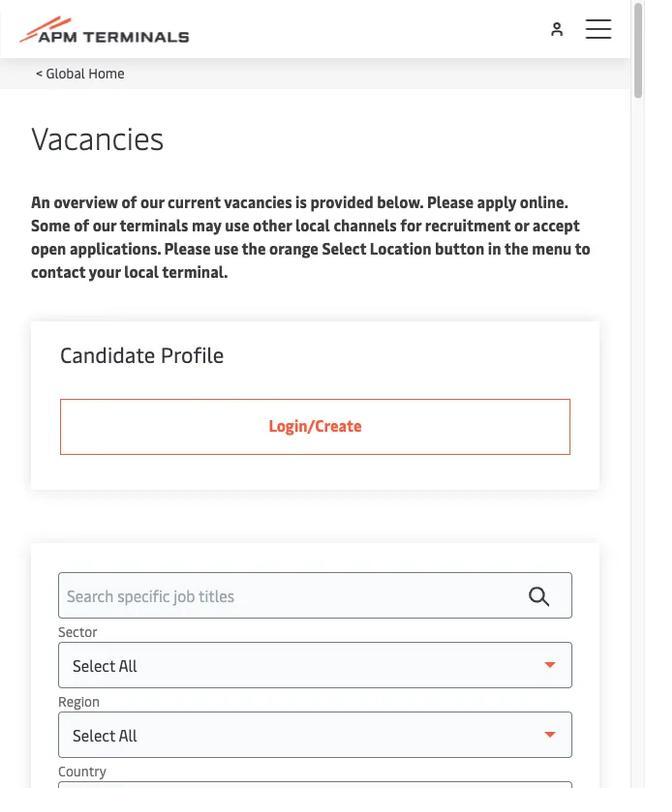 Task type: vqa. For each thing, say whether or not it's contained in the screenshot.
open
yes



Task type: describe. For each thing, give the bounding box(es) containing it.
use inside please use the orange select location button in the menu to contact your local terminal.
[[214, 237, 239, 258]]

location
[[370, 237, 432, 258]]

online.
[[520, 191, 568, 212]]

2 the from the left
[[505, 237, 529, 258]]

1 horizontal spatial of
[[122, 191, 137, 212]]

<
[[36, 63, 43, 81]]

recruitment
[[425, 214, 511, 235]]

home
[[88, 63, 125, 81]]

button
[[435, 237, 485, 258]]

please inside please use the orange select location button in the menu to contact your local terminal.
[[164, 237, 211, 258]]

local inside please use the orange select location button in the menu to contact your local terminal.
[[124, 261, 159, 281]]

is
[[296, 191, 307, 212]]

contact
[[31, 261, 86, 281]]

1 vertical spatial of
[[74, 214, 89, 235]]

channels
[[334, 214, 397, 235]]

menu
[[532, 237, 572, 258]]

apply
[[477, 191, 517, 212]]

an overview of our current vacancies is provided below. please apply online. some of our terminals may use other local channels for recruitment or accept open applications.
[[31, 191, 580, 258]]

an
[[31, 191, 50, 212]]

local inside an overview of our current vacancies is provided below. please apply online. some of our terminals may use other local channels for recruitment or accept open applications.
[[295, 214, 330, 235]]

1 the from the left
[[242, 237, 266, 258]]

overview
[[54, 191, 118, 212]]



Task type: locate. For each thing, give the bounding box(es) containing it.
please up terminal.
[[164, 237, 211, 258]]

our up applications.
[[93, 214, 116, 235]]

vacancies
[[224, 191, 292, 212]]

sector
[[58, 622, 98, 640]]

provided
[[310, 191, 374, 212]]

open
[[31, 237, 66, 258]]

orange
[[269, 237, 319, 258]]

0 vertical spatial our
[[140, 191, 164, 212]]

please up recruitment
[[427, 191, 474, 212]]

our
[[140, 191, 164, 212], [93, 214, 116, 235]]

global
[[46, 63, 85, 81]]

use down may
[[214, 237, 239, 258]]

use inside an overview of our current vacancies is provided below. please apply online. some of our terminals may use other local channels for recruitment or accept open applications.
[[225, 214, 249, 235]]

region
[[58, 692, 100, 710]]

profile
[[161, 340, 224, 369]]

use right may
[[225, 214, 249, 235]]

candidate
[[60, 340, 155, 369]]

of
[[122, 191, 137, 212], [74, 214, 89, 235]]

may
[[192, 214, 222, 235]]

0 horizontal spatial of
[[74, 214, 89, 235]]

1 vertical spatial local
[[124, 261, 159, 281]]

accept
[[533, 214, 580, 235]]

vacancies
[[31, 116, 164, 157]]

other
[[253, 214, 292, 235]]

0 vertical spatial of
[[122, 191, 137, 212]]

for
[[400, 214, 422, 235]]

below.
[[377, 191, 424, 212]]

of up terminals
[[122, 191, 137, 212]]

in
[[488, 237, 501, 258]]

0 vertical spatial use
[[225, 214, 249, 235]]

please inside an overview of our current vacancies is provided below. please apply online. some of our terminals may use other local channels for recruitment or accept open applications.
[[427, 191, 474, 212]]

country
[[58, 762, 106, 780]]

0 horizontal spatial our
[[93, 214, 116, 235]]

some
[[31, 214, 70, 235]]

applications.
[[70, 237, 161, 258]]

1 horizontal spatial local
[[295, 214, 330, 235]]

0 horizontal spatial please
[[164, 237, 211, 258]]

< global home
[[36, 63, 125, 81]]

the
[[242, 237, 266, 258], [505, 237, 529, 258]]

local down is
[[295, 214, 330, 235]]

our up terminals
[[140, 191, 164, 212]]

local
[[295, 214, 330, 235], [124, 261, 159, 281]]

your
[[89, 261, 121, 281]]

1 vertical spatial use
[[214, 237, 239, 258]]

login/create link
[[60, 399, 571, 455]]

current
[[168, 191, 221, 212]]

please use the orange select location button in the menu to contact your local terminal.
[[31, 237, 591, 281]]

0 vertical spatial local
[[295, 214, 330, 235]]

login/create
[[269, 415, 362, 436]]

use
[[225, 214, 249, 235], [214, 237, 239, 258]]

local down applications.
[[124, 261, 159, 281]]

0 vertical spatial please
[[427, 191, 474, 212]]

global home link
[[46, 63, 125, 81]]

terminals
[[120, 214, 188, 235]]

text search text field
[[58, 573, 573, 619]]

0 horizontal spatial local
[[124, 261, 159, 281]]

terminal.
[[162, 261, 228, 281]]

to
[[575, 237, 591, 258]]

1 vertical spatial please
[[164, 237, 211, 258]]

of down overview
[[74, 214, 89, 235]]

please
[[427, 191, 474, 212], [164, 237, 211, 258]]

the right in
[[505, 237, 529, 258]]

the down other
[[242, 237, 266, 258]]

1 horizontal spatial the
[[505, 237, 529, 258]]

select
[[322, 237, 367, 258]]

1 horizontal spatial please
[[427, 191, 474, 212]]

or
[[515, 214, 529, 235]]

candidate profile
[[60, 340, 224, 369]]

0 horizontal spatial the
[[242, 237, 266, 258]]

1 vertical spatial our
[[93, 214, 116, 235]]

1 horizontal spatial our
[[140, 191, 164, 212]]



